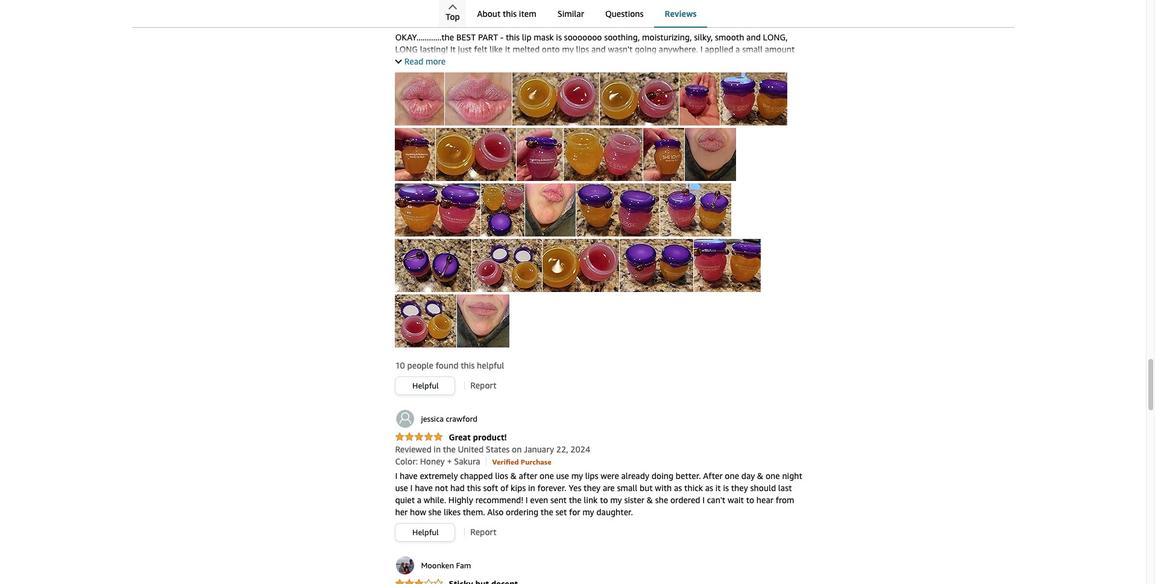 Task type: vqa. For each thing, say whether or not it's contained in the screenshot.
Read in the top left of the page
yes



Task type: describe. For each thing, give the bounding box(es) containing it.
top
[[446, 11, 460, 22]]

yes
[[569, 483, 582, 493]]

10 people found this helpful
[[395, 360, 505, 370]]

sent
[[551, 495, 567, 505]]

are
[[603, 483, 615, 493]]

1 helpful from the top
[[413, 381, 439, 390]]

doing
[[652, 471, 674, 481]]

after
[[704, 471, 723, 481]]

1 vertical spatial this
[[461, 360, 475, 370]]

similar
[[558, 8, 585, 19]]

0 vertical spatial this
[[503, 8, 517, 19]]

2 one from the left
[[725, 471, 740, 481]]

her
[[395, 507, 408, 517]]

jessica crawford
[[421, 414, 478, 423]]

from
[[776, 495, 795, 505]]

this inside i have extremely chapped lios & after one use my lips were already doing better. after one day & one night use i have not had this soft of kips in forever. yes they are small but with as thick as it is they should last quiet a while. highly recommend! i even sent the link to my sister & she ordered i can't wait to hear from her how she likes them. also ordering the set for my daughter.
[[467, 483, 481, 493]]

better.
[[676, 471, 701, 481]]

highly
[[449, 495, 474, 505]]

0 vertical spatial my
[[572, 471, 583, 481]]

lios
[[495, 471, 509, 481]]

2 they from the left
[[732, 483, 749, 493]]

is
[[724, 483, 729, 493]]

set
[[556, 507, 567, 517]]

while.
[[424, 495, 447, 505]]

extender expand image
[[396, 57, 402, 64]]

read
[[405, 56, 424, 66]]

states
[[486, 444, 510, 454]]

i have extremely chapped lios & after one use my lips were already doing better. after one day & one night use i have not had this soft of kips in forever. yes they are small but with as thick as it is they should last quiet a while. highly recommend! i even sent the link to my sister & she ordered i can't wait to hear from her how she likes them. also ordering the set for my daughter.
[[395, 471, 803, 517]]

1 vertical spatial have
[[415, 483, 433, 493]]

0 vertical spatial use
[[557, 471, 570, 481]]

2 horizontal spatial &
[[758, 471, 764, 481]]

great
[[449, 432, 471, 442]]

forever.
[[538, 483, 567, 493]]

0 horizontal spatial in
[[434, 444, 441, 454]]

january
[[524, 444, 555, 454]]

i up quiet
[[411, 483, 413, 493]]

color:
[[395, 456, 418, 466]]

recommend!
[[476, 495, 524, 505]]

reviewed
[[395, 444, 432, 454]]

it
[[716, 483, 721, 493]]

crawford
[[446, 414, 478, 423]]

item
[[519, 8, 537, 19]]

night
[[783, 471, 803, 481]]

0 vertical spatial she
[[656, 495, 669, 505]]

hear
[[757, 495, 774, 505]]

i down "color:"
[[395, 471, 398, 481]]

product!
[[473, 432, 507, 442]]

2 to from the left
[[747, 495, 755, 505]]

for
[[570, 507, 581, 517]]

found
[[436, 360, 459, 370]]

questions
[[606, 8, 644, 19]]

1 vertical spatial she
[[429, 507, 442, 517]]

about this item
[[478, 8, 537, 19]]

0 vertical spatial have
[[400, 471, 418, 481]]

helpful
[[477, 360, 505, 370]]

22,
[[557, 444, 569, 454]]

read more button
[[395, 56, 446, 66]]

2 helpful link from the top
[[396, 524, 455, 541]]

soft
[[484, 483, 499, 493]]

ordered
[[671, 495, 701, 505]]

small
[[617, 483, 638, 493]]

i left even
[[526, 495, 528, 505]]

1 to from the left
[[600, 495, 609, 505]]

united
[[458, 444, 484, 454]]

2 report link from the top
[[471, 527, 497, 537]]

2 vertical spatial my
[[583, 507, 595, 517]]

link
[[584, 495, 598, 505]]

but
[[640, 483, 653, 493]]

fam
[[456, 560, 471, 570]]

should
[[751, 483, 777, 493]]

reviewed in the united states on january 22, 2024
[[395, 444, 591, 454]]

likes
[[444, 507, 461, 517]]

how
[[410, 507, 427, 517]]

sister
[[625, 495, 645, 505]]

people
[[408, 360, 434, 370]]

can't
[[708, 495, 726, 505]]

extremely
[[420, 471, 458, 481]]

2 report from the top
[[471, 527, 497, 537]]



Task type: locate. For each thing, give the bounding box(es) containing it.
on
[[512, 444, 522, 454]]

them.
[[463, 507, 485, 517]]

verified
[[493, 457, 519, 466]]

| image down reviewed in the united states on january 22, 2024
[[486, 458, 487, 466]]

helpful link down people at the left
[[396, 377, 455, 395]]

1 horizontal spatial as
[[706, 483, 714, 493]]

2 horizontal spatial the
[[569, 495, 582, 505]]

2 helpful from the top
[[413, 527, 439, 537]]

2 as from the left
[[706, 483, 714, 493]]

thick
[[685, 483, 704, 493]]

to right wait
[[747, 495, 755, 505]]

they
[[584, 483, 601, 493], [732, 483, 749, 493]]

in inside i have extremely chapped lios & after one use my lips were already doing better. after one day & one night use i have not had this soft of kips in forever. yes they are small but with as thick as it is they should last quiet a while. highly recommend! i even sent the link to my sister & she ordered i can't wait to hear from her how she likes them. also ordering the set for my daughter.
[[529, 483, 536, 493]]

2 horizontal spatial one
[[766, 471, 781, 481]]

in
[[434, 444, 441, 454], [529, 483, 536, 493]]

of
[[501, 483, 509, 493]]

my
[[572, 471, 583, 481], [611, 495, 622, 505], [583, 507, 595, 517]]

2 vertical spatial | image
[[464, 528, 465, 537]]

1 horizontal spatial to
[[747, 495, 755, 505]]

1 vertical spatial the
[[569, 495, 582, 505]]

1 horizontal spatial they
[[732, 483, 749, 493]]

0 horizontal spatial as
[[674, 483, 683, 493]]

have
[[400, 471, 418, 481], [415, 483, 433, 493]]

0 horizontal spatial to
[[600, 495, 609, 505]]

my down the link
[[583, 507, 595, 517]]

i
[[395, 471, 398, 481], [411, 483, 413, 493], [526, 495, 528, 505], [703, 495, 705, 505]]

purchase
[[521, 457, 552, 466]]

0 vertical spatial report link
[[471, 380, 497, 390]]

use up quiet
[[395, 483, 408, 493]]

more
[[426, 56, 446, 66]]

as left it
[[706, 483, 714, 493]]

report down helpful
[[471, 380, 497, 390]]

read more
[[405, 56, 446, 66]]

1 vertical spatial | image
[[486, 458, 487, 466]]

already
[[622, 471, 650, 481]]

i left can't
[[703, 495, 705, 505]]

as up ordered
[[674, 483, 683, 493]]

color: honey + sakura
[[395, 456, 481, 466]]

1 they from the left
[[584, 483, 601, 493]]

& down but
[[647, 495, 653, 505]]

they up wait
[[732, 483, 749, 493]]

10
[[395, 360, 405, 370]]

& right day
[[758, 471, 764, 481]]

+
[[447, 456, 452, 466]]

were
[[601, 471, 620, 481]]

&
[[511, 471, 517, 481], [758, 471, 764, 481], [647, 495, 653, 505]]

they down lips
[[584, 483, 601, 493]]

report link down helpful
[[471, 380, 497, 390]]

lips
[[586, 471, 599, 481]]

3 one from the left
[[766, 471, 781, 481]]

| image down the them. on the left of the page
[[464, 528, 465, 537]]

in up color: honey + sakura
[[434, 444, 441, 454]]

& right lios
[[511, 471, 517, 481]]

she
[[656, 495, 669, 505], [429, 507, 442, 517]]

2 vertical spatial this
[[467, 483, 481, 493]]

one
[[540, 471, 554, 481], [725, 471, 740, 481], [766, 471, 781, 481]]

0 horizontal spatial one
[[540, 471, 554, 481]]

1 vertical spatial helpful
[[413, 527, 439, 537]]

this right found
[[461, 360, 475, 370]]

1 horizontal spatial the
[[541, 507, 554, 517]]

helpful link down how
[[396, 524, 455, 541]]

jessica
[[421, 414, 444, 423]]

1 vertical spatial report link
[[471, 527, 497, 537]]

the left the set
[[541, 507, 554, 517]]

after
[[519, 471, 538, 481]]

helpful down how
[[413, 527, 439, 537]]

| image for first report link from the bottom of the page
[[464, 528, 465, 537]]

1 horizontal spatial one
[[725, 471, 740, 481]]

2024
[[571, 444, 591, 454]]

even
[[530, 495, 549, 505]]

last
[[779, 483, 793, 493]]

0 vertical spatial helpful
[[413, 381, 439, 390]]

the
[[443, 444, 456, 454], [569, 495, 582, 505], [541, 507, 554, 517]]

my up yes
[[572, 471, 583, 481]]

1 as from the left
[[674, 483, 683, 493]]

1 vertical spatial report
[[471, 527, 497, 537]]

helpful link
[[396, 377, 455, 395], [396, 524, 455, 541]]

not
[[435, 483, 448, 493]]

customer image image
[[395, 72, 445, 125], [445, 72, 512, 125], [513, 72, 600, 125], [601, 72, 680, 125], [680, 72, 721, 125], [721, 72, 788, 125], [395, 128, 436, 181], [436, 128, 517, 181], [517, 128, 564, 181], [564, 128, 643, 181], [644, 128, 685, 181], [686, 128, 737, 181], [395, 183, 481, 236], [482, 183, 525, 236], [526, 183, 576, 236], [577, 183, 660, 236], [661, 183, 732, 236], [395, 239, 472, 292], [473, 239, 543, 292], [543, 239, 620, 292], [620, 239, 694, 292], [695, 239, 762, 292], [395, 294, 457, 347], [458, 294, 510, 347]]

great product!
[[449, 432, 507, 442]]

1 report link from the top
[[471, 380, 497, 390]]

0 vertical spatial helpful link
[[396, 377, 455, 395]]

with
[[655, 483, 672, 493]]

0 horizontal spatial the
[[443, 444, 456, 454]]

the down yes
[[569, 495, 582, 505]]

0 vertical spatial | image
[[464, 382, 465, 390]]

ordering
[[506, 507, 539, 517]]

jessica crawford link
[[395, 408, 478, 429]]

quiet
[[395, 495, 415, 505]]

had
[[451, 483, 465, 493]]

1 horizontal spatial in
[[529, 483, 536, 493]]

| image
[[464, 382, 465, 390], [486, 458, 487, 466], [464, 528, 465, 537]]

wait
[[728, 495, 744, 505]]

0 horizontal spatial use
[[395, 483, 408, 493]]

1 horizontal spatial use
[[557, 471, 570, 481]]

moonken
[[421, 560, 454, 570]]

one up should
[[766, 471, 781, 481]]

1 vertical spatial my
[[611, 495, 622, 505]]

1 horizontal spatial she
[[656, 495, 669, 505]]

have down "color:"
[[400, 471, 418, 481]]

my up daughter.
[[611, 495, 622, 505]]

about
[[478, 8, 501, 19]]

0 vertical spatial in
[[434, 444, 441, 454]]

1 horizontal spatial &
[[647, 495, 653, 505]]

0 horizontal spatial &
[[511, 471, 517, 481]]

| image down the 10 people found this helpful
[[464, 382, 465, 390]]

2 vertical spatial the
[[541, 507, 554, 517]]

to down are
[[600, 495, 609, 505]]

1 vertical spatial in
[[529, 483, 536, 493]]

report
[[471, 380, 497, 390], [471, 527, 497, 537]]

day
[[742, 471, 756, 481]]

0 horizontal spatial she
[[429, 507, 442, 517]]

use up forever.
[[557, 471, 570, 481]]

honey
[[420, 456, 445, 466]]

this down chapped
[[467, 483, 481, 493]]

use
[[557, 471, 570, 481], [395, 483, 408, 493]]

also
[[488, 507, 504, 517]]

a
[[417, 495, 422, 505]]

1 helpful link from the top
[[396, 377, 455, 395]]

she down while.
[[429, 507, 442, 517]]

in down after
[[529, 483, 536, 493]]

moonken fam link
[[395, 555, 471, 576]]

verified purchase
[[493, 457, 552, 466]]

verified purchase link
[[493, 456, 552, 466]]

| image for 2nd report link from the bottom of the page
[[464, 382, 465, 390]]

chapped
[[460, 471, 493, 481]]

reviews
[[665, 8, 697, 19]]

she down with
[[656, 495, 669, 505]]

0 horizontal spatial they
[[584, 483, 601, 493]]

as
[[674, 483, 683, 493], [706, 483, 714, 493]]

1 one from the left
[[540, 471, 554, 481]]

great product! link
[[395, 432, 507, 443]]

report link
[[471, 380, 497, 390], [471, 527, 497, 537]]

sakura
[[454, 456, 481, 466]]

0 vertical spatial report
[[471, 380, 497, 390]]

report link down the them. on the left of the page
[[471, 527, 497, 537]]

1 report from the top
[[471, 380, 497, 390]]

one up is
[[725, 471, 740, 481]]

the down the great product! link
[[443, 444, 456, 454]]

this left item at the left
[[503, 8, 517, 19]]

helpful down people at the left
[[413, 381, 439, 390]]

kips
[[511, 483, 526, 493]]

report down the them. on the left of the page
[[471, 527, 497, 537]]

this
[[503, 8, 517, 19], [461, 360, 475, 370], [467, 483, 481, 493]]

1 vertical spatial helpful link
[[396, 524, 455, 541]]

have up a
[[415, 483, 433, 493]]

to
[[600, 495, 609, 505], [747, 495, 755, 505]]

1 vertical spatial use
[[395, 483, 408, 493]]

daughter.
[[597, 507, 633, 517]]

one up forever.
[[540, 471, 554, 481]]

0 vertical spatial the
[[443, 444, 456, 454]]

moonken fam
[[421, 560, 471, 570]]



